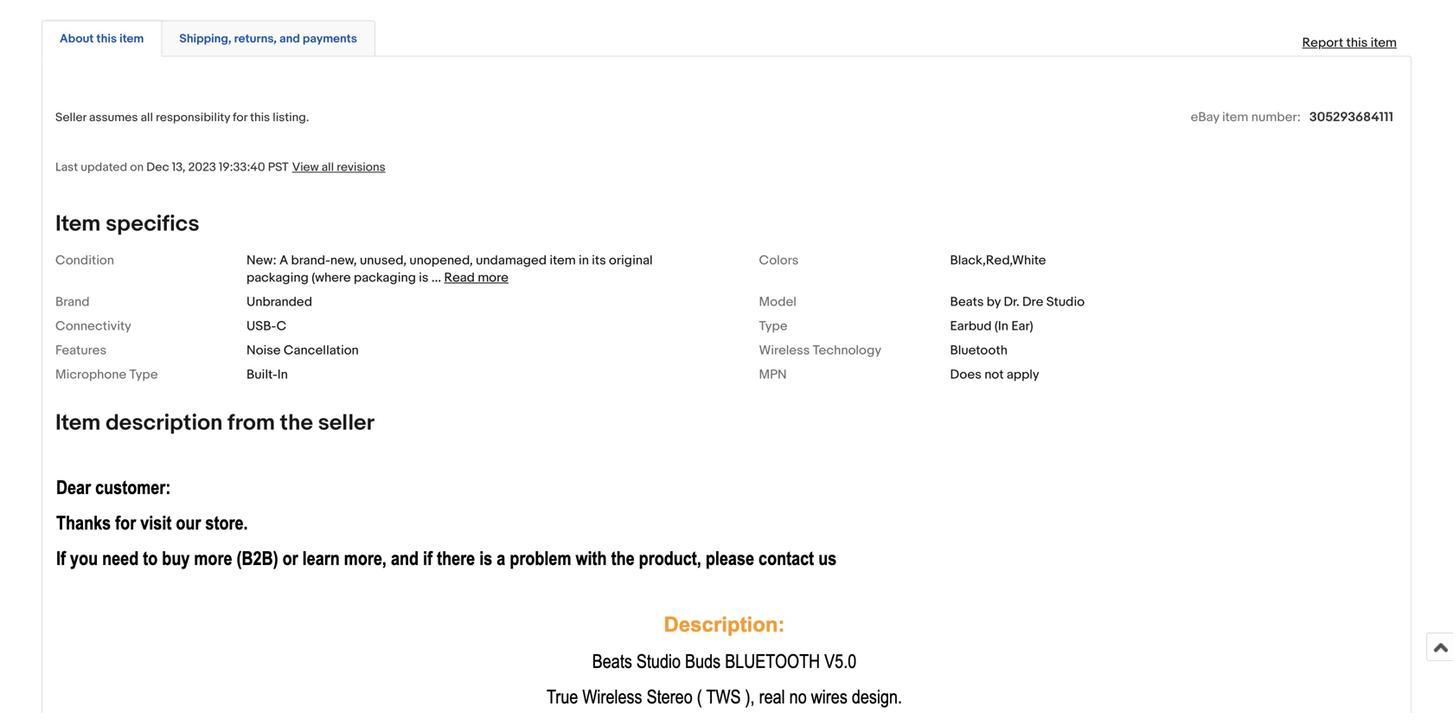 Task type: describe. For each thing, give the bounding box(es) containing it.
item inside button
[[120, 32, 144, 46]]

last updated on dec 13, 2023 19:33:40 pst view all revisions
[[55, 160, 386, 175]]

mpn
[[759, 367, 787, 382]]

about this item
[[60, 32, 144, 46]]

1 horizontal spatial this
[[250, 111, 270, 125]]

1 packaging from the left
[[247, 270, 309, 285]]

item for item specifics
[[55, 211, 101, 237]]

brand
[[55, 294, 90, 310]]

description
[[106, 410, 223, 437]]

condition
[[55, 253, 114, 268]]

unbranded
[[247, 294, 312, 310]]

seller assumes all responsibility for this listing.
[[55, 111, 309, 125]]

built-in
[[247, 367, 288, 382]]

seller
[[55, 111, 86, 125]]

does not apply
[[951, 367, 1040, 382]]

earbud (in ear)
[[951, 318, 1034, 334]]

read more button
[[444, 270, 509, 285]]

apply
[[1007, 367, 1040, 382]]

read more
[[444, 270, 509, 285]]

shipping, returns, and payments
[[179, 32, 357, 46]]

0 horizontal spatial type
[[129, 367, 158, 382]]

in
[[278, 367, 288, 382]]

wireless
[[759, 343, 810, 358]]

dr.
[[1004, 294, 1020, 310]]

undamaged
[[476, 253, 547, 268]]

item right ebay
[[1223, 110, 1249, 125]]

not
[[985, 367, 1004, 382]]

view
[[292, 160, 319, 175]]

noise
[[247, 343, 281, 358]]

shipping,
[[179, 32, 232, 46]]

cancellation
[[284, 343, 359, 358]]

black,red,white
[[951, 253, 1047, 268]]

dec
[[146, 160, 169, 175]]

unopened,
[[410, 253, 473, 268]]

wireless technology
[[759, 343, 882, 358]]

connectivity
[[55, 318, 131, 334]]

view all revisions link
[[289, 159, 386, 175]]

305293684111
[[1310, 110, 1394, 125]]

beats
[[951, 294, 984, 310]]

microphone
[[55, 367, 126, 382]]

dre
[[1023, 294, 1044, 310]]

earbud
[[951, 318, 992, 334]]

assumes
[[89, 111, 138, 125]]

report this item
[[1303, 35, 1398, 51]]

revisions
[[337, 160, 386, 175]]

microphone type
[[55, 367, 158, 382]]

the
[[280, 410, 313, 437]]

read
[[444, 270, 475, 285]]

payments
[[303, 32, 357, 46]]

its
[[592, 253, 606, 268]]

responsibility
[[156, 111, 230, 125]]

does
[[951, 367, 982, 382]]

ebay item number: 305293684111
[[1191, 110, 1394, 125]]

bluetooth
[[951, 343, 1008, 358]]

studio
[[1047, 294, 1085, 310]]

ebay
[[1191, 110, 1220, 125]]

unused,
[[360, 253, 407, 268]]

this for report
[[1347, 35, 1369, 51]]

for
[[233, 111, 247, 125]]



Task type: vqa. For each thing, say whether or not it's contained in the screenshot.
Rights on the left bottom of the page
no



Task type: locate. For each thing, give the bounding box(es) containing it.
from
[[228, 410, 275, 437]]

usb-c
[[247, 318, 287, 334]]

new,
[[330, 253, 357, 268]]

1 vertical spatial all
[[322, 160, 334, 175]]

more
[[478, 270, 509, 285]]

is
[[419, 270, 429, 285]]

ear)
[[1012, 318, 1034, 334]]

13,
[[172, 160, 186, 175]]

2 item from the top
[[55, 410, 101, 437]]

1 vertical spatial item
[[55, 410, 101, 437]]

pst
[[268, 160, 289, 175]]

0 horizontal spatial all
[[141, 111, 153, 125]]

(where
[[312, 270, 351, 285]]

0 vertical spatial type
[[759, 318, 788, 334]]

this right about on the left
[[96, 32, 117, 46]]

item left in
[[550, 253, 576, 268]]

new:
[[247, 253, 277, 268]]

usb-
[[247, 318, 277, 334]]

item
[[120, 32, 144, 46], [1371, 35, 1398, 51], [1223, 110, 1249, 125], [550, 253, 576, 268]]

beats by dr. dre studio
[[951, 294, 1085, 310]]

this for about
[[96, 32, 117, 46]]

tab list
[[42, 17, 1412, 57]]

item right about on the left
[[120, 32, 144, 46]]

0 vertical spatial item
[[55, 211, 101, 237]]

...
[[432, 270, 441, 285]]

1 vertical spatial type
[[129, 367, 158, 382]]

noise cancellation
[[247, 343, 359, 358]]

updated
[[81, 160, 127, 175]]

this right report
[[1347, 35, 1369, 51]]

19:33:40
[[219, 160, 265, 175]]

colors
[[759, 253, 799, 268]]

this
[[96, 32, 117, 46], [1347, 35, 1369, 51], [250, 111, 270, 125]]

report
[[1303, 35, 1344, 51]]

1 horizontal spatial all
[[322, 160, 334, 175]]

this right for
[[250, 111, 270, 125]]

1 horizontal spatial packaging
[[354, 270, 416, 285]]

all right 'assumes'
[[141, 111, 153, 125]]

about
[[60, 32, 94, 46]]

features
[[55, 343, 107, 358]]

all right view
[[322, 160, 334, 175]]

new: a brand-new, unused, unopened, undamaged item in its original packaging (where packaging is ...
[[247, 253, 653, 285]]

this inside button
[[96, 32, 117, 46]]

2023
[[188, 160, 216, 175]]

model
[[759, 294, 797, 310]]

specifics
[[106, 211, 200, 237]]

(in
[[995, 318, 1009, 334]]

0 horizontal spatial this
[[96, 32, 117, 46]]

item
[[55, 211, 101, 237], [55, 410, 101, 437]]

by
[[987, 294, 1001, 310]]

in
[[579, 253, 589, 268]]

item description from the seller
[[55, 410, 375, 437]]

last
[[55, 160, 78, 175]]

original
[[609, 253, 653, 268]]

item down microphone
[[55, 410, 101, 437]]

listing.
[[273, 111, 309, 125]]

0 vertical spatial all
[[141, 111, 153, 125]]

number:
[[1252, 110, 1301, 125]]

shipping, returns, and payments button
[[179, 31, 357, 47]]

packaging down 'a'
[[247, 270, 309, 285]]

report this item link
[[1294, 27, 1406, 59]]

item right report
[[1371, 35, 1398, 51]]

item specifics
[[55, 211, 200, 237]]

brand-
[[291, 253, 330, 268]]

c
[[277, 318, 287, 334]]

2 horizontal spatial this
[[1347, 35, 1369, 51]]

type
[[759, 318, 788, 334], [129, 367, 158, 382]]

type up description
[[129, 367, 158, 382]]

0 horizontal spatial packaging
[[247, 270, 309, 285]]

about this item button
[[60, 31, 144, 47]]

packaging
[[247, 270, 309, 285], [354, 270, 416, 285]]

2 packaging from the left
[[354, 270, 416, 285]]

seller
[[318, 410, 375, 437]]

type down model
[[759, 318, 788, 334]]

item inside the new: a brand-new, unused, unopened, undamaged item in its original packaging (where packaging is ...
[[550, 253, 576, 268]]

built-
[[247, 367, 278, 382]]

on
[[130, 160, 144, 175]]

technology
[[813, 343, 882, 358]]

item for item description from the seller
[[55, 410, 101, 437]]

a
[[279, 253, 288, 268]]

1 item from the top
[[55, 211, 101, 237]]

tab list containing about this item
[[42, 17, 1412, 57]]

returns,
[[234, 32, 277, 46]]

item up the condition
[[55, 211, 101, 237]]

1 horizontal spatial type
[[759, 318, 788, 334]]

packaging down unused,
[[354, 270, 416, 285]]

all
[[141, 111, 153, 125], [322, 160, 334, 175]]

and
[[280, 32, 300, 46]]



